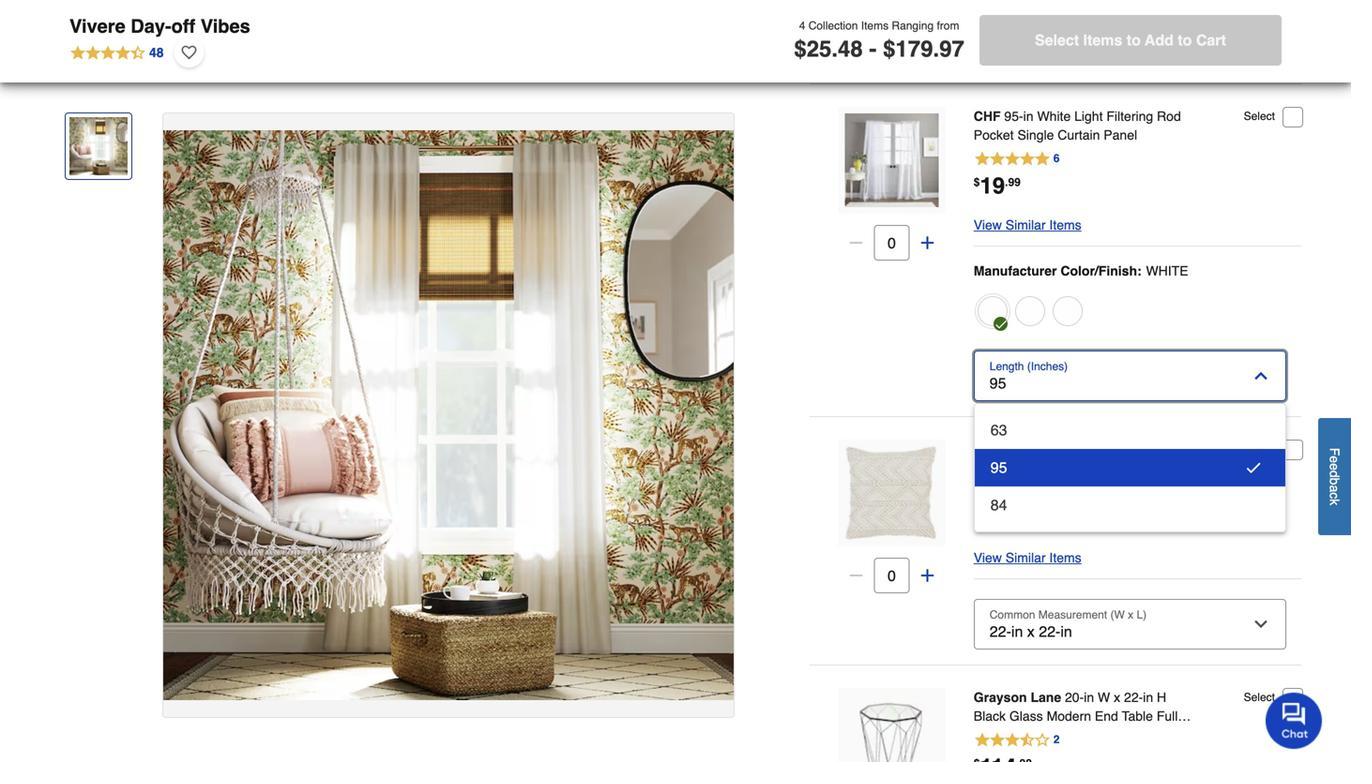 Task type: vqa. For each thing, say whether or not it's contained in the screenshot.
&
no



Task type: describe. For each thing, give the bounding box(es) containing it.
2 e from the top
[[1327, 464, 1342, 471]]

179.97
[[896, 36, 965, 62]]

in up "cover"
[[1074, 442, 1084, 457]]

20-in w x 22-in h black glass modern end table fully assembled
[[974, 691, 1185, 743]]

manufacturer color/finish : white
[[974, 264, 1189, 279]]

single
[[1018, 128, 1054, 143]]

19
[[980, 173, 1005, 199]]

2 to from the left
[[1178, 31, 1192, 49]]

. for 60
[[1005, 509, 1008, 522]]

48 button
[[69, 38, 165, 68]]

x for w
[[1114, 691, 1121, 706]]

grey image
[[1053, 297, 1083, 327]]

quickview image for 19
[[883, 151, 901, 170]]

similar for 60
[[1006, 551, 1046, 566]]

x for in
[[1088, 442, 1094, 457]]

fully
[[1157, 709, 1185, 724]]

w
[[1098, 691, 1110, 706]]

f e e d b a c k
[[1327, 448, 1342, 506]]

plus image for 19
[[918, 234, 937, 252]]

60
[[980, 506, 1005, 532]]

quickview image for 60
[[883, 484, 901, 503]]

view for 19
[[974, 218, 1002, 233]]

curtain
[[1058, 128, 1100, 143]]

plus image for 60
[[918, 567, 937, 586]]

cart
[[1196, 31, 1226, 49]]

f
[[1327, 448, 1342, 456]]

3.5 stars image
[[974, 732, 1061, 751]]

select for 95-in white light filtering rod pocket single curtain panel
[[1244, 110, 1275, 123]]

view similar items for 60
[[974, 551, 1082, 566]]

select inside button
[[1035, 31, 1079, 49]]

lane
[[1031, 691, 1061, 706]]

assembled
[[974, 728, 1039, 743]]

cream
[[1131, 442, 1170, 457]]

chat invite button image
[[1266, 693, 1323, 750]]

00
[[1008, 509, 1021, 522]]

d
[[1327, 471, 1342, 478]]

grayson
[[974, 691, 1027, 706]]

84
[[991, 497, 1007, 514]]

0 horizontal spatial 22-
[[1055, 442, 1074, 457]]

f e e d b a c k button
[[1318, 418, 1351, 536]]

22- for w
[[1124, 691, 1143, 706]]

vibes
[[201, 15, 250, 37]]

in left the h
[[1143, 691, 1153, 706]]

items down 16
[[1050, 551, 1082, 566]]

modern
[[1047, 709, 1091, 724]]

99
[[1008, 176, 1021, 189]]

ranging
[[892, 19, 934, 32]]

glass
[[1010, 709, 1043, 724]]

a
[[1327, 485, 1342, 493]]

4
[[799, 19, 805, 32]]

k
[[1327, 499, 1342, 506]]

22- for in
[[1098, 442, 1117, 457]]

color/finish
[[1061, 264, 1137, 279]]

95 button
[[975, 449, 1286, 487]]

b
[[1327, 478, 1342, 485]]

select for 20-in w x 22-in h black glass modern end table fully assembled
[[1244, 692, 1275, 705]]

1 to from the left
[[1127, 31, 1141, 49]]

white
[[1037, 109, 1071, 124]]

blush image
[[1015, 297, 1045, 327]]

pocket
[[974, 128, 1014, 143]]

view similar items for 19
[[974, 218, 1082, 233]]

$ down 4
[[794, 36, 807, 62]]

decorative
[[1015, 461, 1078, 476]]

rod
[[1157, 109, 1181, 124]]

from
[[937, 19, 959, 32]]

$ 60 . 00
[[974, 506, 1021, 532]]

checkmark image
[[1244, 459, 1263, 478]]

4 stars image
[[974, 483, 1067, 503]]

items up manufacturer color/finish : white
[[1050, 218, 1082, 233]]

minus image for 60
[[847, 567, 866, 586]]

chf
[[974, 109, 1001, 124]]

view similar items button for 60
[[974, 547, 1082, 570]]

4.4 stars image
[[69, 42, 165, 63]]

$ right -
[[883, 36, 896, 62]]

stepper number input field with increment and decrement buttons number field for 60
[[874, 558, 910, 594]]

63 button
[[975, 412, 1286, 449]]

in inside 95-in white light filtering rod pocket single curtain panel
[[1023, 109, 1034, 124]]

panel
[[1104, 128, 1137, 143]]



Task type: locate. For each thing, give the bounding box(es) containing it.
22-
[[1055, 442, 1074, 457], [1098, 442, 1117, 457], [1124, 691, 1143, 706]]

view down 60
[[974, 551, 1002, 566]]

1 minus image from the top
[[847, 234, 866, 252]]

select items to add to cart button
[[980, 15, 1282, 66]]

indoor
[[974, 461, 1011, 476]]

-
[[869, 36, 877, 62]]

$ inside the $ 19 . 99
[[974, 176, 980, 189]]

. for 19
[[1005, 176, 1008, 189]]

Stepper number input field with increment and decrement buttons number field
[[874, 225, 910, 261], [874, 558, 910, 594]]

95-in white light filtering rod pocket single curtain panel
[[974, 109, 1181, 143]]

vivere
[[69, 15, 125, 37]]

e
[[1327, 456, 1342, 464], [1327, 464, 1342, 471]]

2 quickview image from the top
[[883, 484, 901, 503]]

95
[[991, 459, 1007, 477]]

1 vertical spatial stepper number input field with increment and decrement buttons number field
[[874, 558, 910, 594]]

1 vertical spatial plus image
[[918, 567, 937, 586]]

items left the add
[[1083, 31, 1123, 49]]

items inside button
[[1083, 31, 1123, 49]]

0 vertical spatial plus image
[[918, 234, 937, 252]]

quickview image
[[883, 151, 901, 170], [883, 484, 901, 503], [883, 733, 901, 752]]

2 . from the top
[[1005, 509, 1008, 522]]

similar down 00 at the bottom right of the page
[[1006, 551, 1046, 566]]

minus image
[[847, 234, 866, 252], [847, 567, 866, 586]]

view
[[974, 218, 1002, 233], [974, 551, 1002, 566]]

table
[[1122, 709, 1153, 724]]

in
[[1023, 109, 1034, 124], [1074, 442, 1084, 457], [1117, 442, 1127, 457], [1084, 691, 1094, 706], [1143, 691, 1153, 706]]

similar for 19
[[1006, 218, 1046, 233]]

1 plus image from the top
[[918, 234, 937, 252]]

0 vertical spatial view
[[974, 218, 1002, 233]]

2 plus image from the top
[[918, 567, 937, 586]]

2 stepper number input field with increment and decrement buttons number field from the top
[[874, 558, 910, 594]]

0 vertical spatial minus image
[[847, 234, 866, 252]]

grayson lane
[[974, 691, 1061, 706]]

0 vertical spatial stepper number input field with increment and decrement buttons number field
[[874, 225, 910, 261]]

63
[[991, 422, 1007, 439]]

1 vertical spatial similar
[[1006, 551, 1046, 566]]

. down 4.8 stars image
[[1005, 176, 1008, 189]]

in left w
[[1084, 691, 1094, 706]]

16
[[1054, 485, 1066, 498]]

22- up decorative
[[1055, 442, 1074, 457]]

minus image for 19
[[847, 234, 866, 252]]

1 vertical spatial view similar items button
[[974, 547, 1082, 570]]

vivere home decor collections  - thumbnail image
[[69, 117, 128, 175]]

view similar items button for 19
[[974, 214, 1082, 236]]

heart outline image
[[182, 42, 197, 63]]

white image
[[978, 297, 1008, 327]]

. inside $ 60 . 00
[[1005, 509, 1008, 522]]

end
[[1095, 709, 1118, 724]]

6
[[1054, 152, 1060, 165]]

black
[[974, 709, 1006, 724]]

view similar items button
[[974, 214, 1082, 236], [974, 547, 1082, 570]]

1 view similar items button from the top
[[974, 214, 1082, 236]]

1 vertical spatial minus image
[[847, 567, 866, 586]]

view similar items down 99
[[974, 218, 1082, 233]]

1 vertical spatial quickview image
[[883, 484, 901, 503]]

$
[[794, 36, 807, 62], [883, 36, 896, 62], [974, 176, 980, 189], [974, 509, 980, 522]]

22- up "cover"
[[1098, 442, 1117, 457]]

view for 60
[[974, 551, 1002, 566]]

view similar items button down 00 at the bottom right of the page
[[974, 547, 1082, 570]]

48
[[149, 45, 164, 60]]

1 vertical spatial view
[[974, 551, 1002, 566]]

$ 19 . 99
[[974, 173, 1021, 199]]

items
[[861, 19, 889, 32], [1083, 31, 1123, 49], [1050, 218, 1082, 233], [1050, 551, 1082, 566]]

1 e from the top
[[1327, 456, 1342, 464]]

white
[[1146, 264, 1189, 279]]

:
[[1137, 264, 1142, 279]]

.
[[1005, 176, 1008, 189], [1005, 509, 1008, 522]]

vivere day-off vibes
[[69, 15, 250, 37]]

light
[[1075, 109, 1103, 124]]

view similar items down 00 at the bottom right of the page
[[974, 551, 1082, 566]]

20-
[[1065, 691, 1084, 706]]

0 vertical spatial view similar items
[[974, 218, 1082, 233]]

2 horizontal spatial 22-
[[1124, 691, 1143, 706]]

2 view similar items button from the top
[[974, 547, 1082, 570]]

1 vertical spatial view similar items
[[974, 551, 1082, 566]]

4 collection items ranging from $ 25.48 - $ 179.97
[[794, 19, 965, 62]]

surya
[[974, 442, 1010, 457]]

day-
[[131, 15, 171, 37]]

to left the add
[[1127, 31, 1141, 49]]

similar down 99
[[1006, 218, 1046, 233]]

c
[[1327, 493, 1342, 499]]

0 horizontal spatial x
[[1088, 442, 1094, 457]]

$ left 84
[[974, 509, 980, 522]]

1 vertical spatial x
[[1114, 691, 1121, 706]]

0 vertical spatial similar
[[1006, 218, 1046, 233]]

0 vertical spatial .
[[1005, 176, 1008, 189]]

1 horizontal spatial x
[[1114, 691, 1121, 706]]

merdo 22-in x 22-in cream indoor decorative cover
[[974, 442, 1170, 476]]

x inside merdo 22-in x 22-in cream indoor decorative cover
[[1088, 442, 1094, 457]]

off
[[171, 15, 195, 37]]

2 minus image from the top
[[847, 567, 866, 586]]

2 similar from the top
[[1006, 551, 1046, 566]]

x
[[1088, 442, 1094, 457], [1114, 691, 1121, 706]]

$ left 99
[[974, 176, 980, 189]]

select for merdo 22-in x 22-in cream indoor decorative cover
[[1244, 443, 1275, 456]]

22- up "table"
[[1124, 691, 1143, 706]]

0 horizontal spatial to
[[1127, 31, 1141, 49]]

to right the add
[[1178, 31, 1192, 49]]

view similar items
[[974, 218, 1082, 233], [974, 551, 1082, 566]]

1 similar from the top
[[1006, 218, 1046, 233]]

4.8 stars image
[[974, 150, 1061, 169]]

merdo
[[1014, 442, 1051, 457]]

cover
[[1081, 461, 1116, 476]]

plus image
[[918, 234, 937, 252], [918, 567, 937, 586]]

add
[[1145, 31, 1174, 49]]

2 view from the top
[[974, 551, 1002, 566]]

1 view from the top
[[974, 218, 1002, 233]]

84 button
[[975, 487, 1286, 525]]

view similar items button down 99
[[974, 214, 1082, 236]]

collection
[[809, 19, 858, 32]]

vivere home decor collections image
[[163, 130, 734, 701]]

stepper number input field with increment and decrement buttons number field for 19
[[874, 225, 910, 261]]

in up single
[[1023, 109, 1034, 124]]

0 vertical spatial view similar items button
[[974, 214, 1082, 236]]

e up d
[[1327, 456, 1342, 464]]

0 vertical spatial quickview image
[[883, 151, 901, 170]]

filtering
[[1107, 109, 1153, 124]]

2
[[1054, 734, 1060, 747]]

x right w
[[1114, 691, 1121, 706]]

select
[[1035, 31, 1079, 49], [1244, 110, 1275, 123], [1244, 443, 1275, 456], [1244, 692, 1275, 705]]

95-
[[1004, 109, 1023, 124]]

0 vertical spatial x
[[1088, 442, 1094, 457]]

1 view similar items from the top
[[974, 218, 1082, 233]]

1 stepper number input field with increment and decrement buttons number field from the top
[[874, 225, 910, 261]]

select items to add to cart
[[1035, 31, 1226, 49]]

1 quickview image from the top
[[883, 151, 901, 170]]

in left the cream
[[1117, 442, 1127, 457]]

22- inside 20-in w x 22-in h black glass modern end table fully assembled
[[1124, 691, 1143, 706]]

2 view similar items from the top
[[974, 551, 1082, 566]]

1 horizontal spatial 22-
[[1098, 442, 1117, 457]]

x up "cover"
[[1088, 442, 1094, 457]]

1 horizontal spatial to
[[1178, 31, 1192, 49]]

$ inside $ 60 . 00
[[974, 509, 980, 522]]

1 vertical spatial .
[[1005, 509, 1008, 522]]

1 . from the top
[[1005, 176, 1008, 189]]

view down 19
[[974, 218, 1002, 233]]

. down 4 stars image
[[1005, 509, 1008, 522]]

. inside the $ 19 . 99
[[1005, 176, 1008, 189]]

items up -
[[861, 19, 889, 32]]

3 quickview image from the top
[[883, 733, 901, 752]]

2 vertical spatial quickview image
[[883, 733, 901, 752]]

e up b
[[1327, 464, 1342, 471]]

x inside 20-in w x 22-in h black glass modern end table fully assembled
[[1114, 691, 1121, 706]]

manufacturer
[[974, 264, 1057, 279]]

similar
[[1006, 218, 1046, 233], [1006, 551, 1046, 566]]

25.48
[[807, 36, 863, 62]]

to
[[1127, 31, 1141, 49], [1178, 31, 1192, 49]]

items inside 4 collection items ranging from $ 25.48 - $ 179.97
[[861, 19, 889, 32]]

h
[[1157, 691, 1167, 706]]



